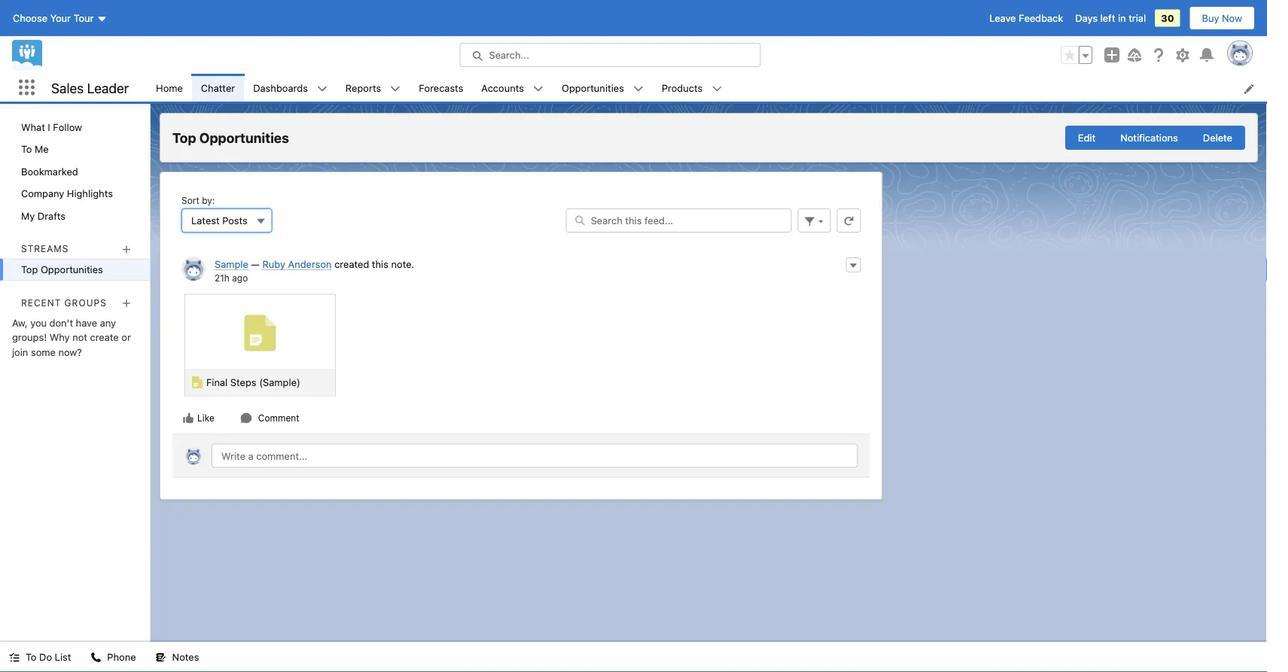 Task type: vqa. For each thing, say whether or not it's contained in the screenshot.
'text default' image inside 'to do list' 'button'
no



Task type: locate. For each thing, give the bounding box(es) containing it.
in
[[1119, 12, 1127, 24]]

edit
[[1079, 132, 1096, 144]]

not
[[72, 332, 87, 343]]

do
[[39, 652, 52, 663]]

sort
[[182, 195, 199, 206]]

buy
[[1203, 12, 1220, 24]]

text default image
[[240, 412, 252, 425], [9, 653, 20, 663]]

products list item
[[653, 74, 732, 102]]

1 horizontal spatial text default image
[[240, 412, 252, 425]]

sort by:
[[182, 195, 215, 206]]

text default image left 'phone'
[[91, 653, 101, 663]]

dashboards
[[253, 82, 308, 93]]

text default image inside notes button
[[156, 653, 166, 663]]

opportunities down the streams link
[[41, 264, 103, 275]]

top opportunities down 'chatter' link at the top left of page
[[173, 130, 289, 146]]

0 horizontal spatial opportunities
[[41, 264, 103, 275]]

top down home "link"
[[173, 130, 196, 146]]

to me link
[[0, 138, 150, 160]]

0 vertical spatial text default image
[[240, 412, 252, 425]]

leave feedback link
[[990, 12, 1064, 24]]

comment
[[258, 413, 300, 424]]

streams
[[21, 244, 69, 254]]

21h
[[215, 273, 230, 284]]

company highlights
[[21, 188, 113, 199]]

sample — ruby anderson created this note. 21h ago
[[215, 258, 415, 284]]

1 vertical spatial top
[[21, 264, 38, 275]]

group
[[1062, 46, 1093, 64], [1066, 126, 1246, 150]]

text default image left notes
[[156, 653, 166, 663]]

recent
[[21, 298, 61, 308]]

1 horizontal spatial opportunities
[[199, 130, 289, 146]]

any
[[100, 317, 116, 329]]

1 horizontal spatial top opportunities
[[173, 130, 289, 146]]

chatter
[[201, 82, 235, 93]]

bookmarked
[[21, 166, 78, 177]]

groups!
[[12, 332, 47, 343]]

what i follow
[[21, 121, 82, 133]]

0 vertical spatial to
[[21, 144, 32, 155]]

notifications button
[[1108, 126, 1192, 150]]

0 vertical spatial top opportunities
[[173, 130, 289, 146]]

reports link
[[337, 74, 390, 102]]

what i follow link
[[0, 116, 150, 138]]

text default image right products
[[712, 83, 723, 94]]

latest posts
[[191, 215, 248, 226]]

opportunities down search... button at the top
[[562, 82, 625, 93]]

opportunities inside 'link'
[[562, 82, 625, 93]]

1 vertical spatial to
[[26, 652, 37, 663]]

top
[[173, 130, 196, 146], [21, 264, 38, 275]]

accounts list item
[[473, 74, 553, 102]]

aw, you don't have any groups!
[[12, 317, 116, 343]]

search... button
[[460, 43, 761, 67]]

list containing home
[[147, 74, 1268, 102]]

notifications
[[1121, 132, 1179, 144]]

text default image right the "reports"
[[390, 83, 401, 94]]

text default image left the reports link
[[317, 83, 328, 94]]

text default image left do
[[9, 653, 20, 663]]

to left do
[[26, 652, 37, 663]]

top opportunities down the streams link
[[21, 264, 103, 275]]

2 horizontal spatial opportunities
[[562, 82, 625, 93]]

to for to me
[[21, 144, 32, 155]]

leader
[[87, 80, 129, 96]]

delete
[[1204, 132, 1233, 144]]

delete button
[[1191, 126, 1246, 150]]

to inside button
[[26, 652, 37, 663]]

21h ago link
[[215, 273, 248, 284]]

text default image left like
[[182, 412, 194, 425]]

recent groups link
[[21, 298, 107, 308]]

why
[[50, 332, 70, 343]]

company highlights link
[[0, 183, 150, 205]]

1 vertical spatial group
[[1066, 126, 1246, 150]]

by:
[[202, 195, 215, 206]]

—
[[251, 258, 260, 270]]

0 horizontal spatial text default image
[[9, 653, 20, 663]]

list
[[147, 74, 1268, 102]]

opportunities link
[[553, 74, 634, 102]]

text default image right accounts
[[533, 83, 544, 94]]

ruby anderson, 21h ago element
[[173, 248, 871, 434]]

text default image inside like button
[[182, 412, 194, 425]]

sales leader
[[51, 80, 129, 96]]

what
[[21, 121, 45, 133]]

create
[[90, 332, 119, 343]]

opportunities down 'chatter' link at the top left of page
[[199, 130, 289, 146]]

top opportunities
[[173, 130, 289, 146], [21, 264, 103, 275]]

bookmarked link
[[0, 160, 150, 183]]

0 vertical spatial group
[[1062, 46, 1093, 64]]

text default image inside reports list item
[[390, 83, 401, 94]]

text default image left products link at the top right
[[634, 83, 644, 94]]

1 vertical spatial opportunities
[[199, 130, 289, 146]]

top opportunities link
[[0, 259, 150, 281]]

text default image
[[317, 83, 328, 94], [390, 83, 401, 94], [533, 83, 544, 94], [634, 83, 644, 94], [712, 83, 723, 94], [182, 412, 194, 425], [91, 653, 101, 663], [156, 653, 166, 663]]

0 vertical spatial opportunities
[[562, 82, 625, 93]]

to left me
[[21, 144, 32, 155]]

leave
[[990, 12, 1017, 24]]

anderson
[[288, 258, 332, 270]]

feedback
[[1019, 12, 1064, 24]]

home
[[156, 82, 183, 93]]

0 vertical spatial top
[[173, 130, 196, 146]]

text default image inside phone button
[[91, 653, 101, 663]]

to
[[21, 144, 32, 155], [26, 652, 37, 663]]

1 vertical spatial text default image
[[9, 653, 20, 663]]

text default image left comment
[[240, 412, 252, 425]]

to me
[[21, 144, 49, 155]]

top down the streams at the left of page
[[21, 264, 38, 275]]

opportunities
[[562, 82, 625, 93], [199, 130, 289, 146], [41, 264, 103, 275]]

1 horizontal spatial top
[[173, 130, 196, 146]]

choose your tour button
[[12, 6, 108, 30]]

group containing edit
[[1066, 126, 1246, 150]]

text default image inside the "opportunities" list item
[[634, 83, 644, 94]]

created
[[335, 258, 369, 270]]

phone
[[107, 652, 136, 663]]

0 horizontal spatial top opportunities
[[21, 264, 103, 275]]

leave feedback
[[990, 12, 1064, 24]]



Task type: describe. For each thing, give the bounding box(es) containing it.
days left in trial
[[1076, 12, 1147, 24]]

(sample)
[[259, 377, 301, 388]]

choose
[[13, 12, 48, 24]]

notes button
[[147, 643, 208, 673]]

reports list item
[[337, 74, 410, 102]]

0 horizontal spatial top
[[21, 264, 38, 275]]

my
[[21, 210, 35, 221]]

ruby anderson image
[[185, 447, 203, 465]]

sample
[[215, 258, 249, 270]]

i
[[48, 121, 50, 133]]

latest
[[191, 215, 220, 226]]

accounts link
[[473, 74, 533, 102]]

1 vertical spatial top opportunities
[[21, 264, 103, 275]]

posts
[[222, 215, 248, 226]]

my drafts link
[[0, 205, 150, 227]]

trial
[[1129, 12, 1147, 24]]

2 vertical spatial opportunities
[[41, 264, 103, 275]]

text default image inside accounts list item
[[533, 83, 544, 94]]

to do list button
[[0, 643, 80, 673]]

chatter link
[[192, 74, 244, 102]]

ruby anderson image
[[182, 257, 206, 281]]

Write a comment... text field
[[212, 444, 859, 468]]

now
[[1223, 12, 1243, 24]]

to for to do list
[[26, 652, 37, 663]]

join
[[12, 347, 28, 358]]

don't
[[49, 317, 73, 329]]

left
[[1101, 12, 1116, 24]]

or
[[122, 332, 131, 343]]

me
[[35, 144, 49, 155]]

accounts
[[482, 82, 524, 93]]

tour
[[74, 12, 94, 24]]

your
[[50, 12, 71, 24]]

forecasts link
[[410, 74, 473, 102]]

note.
[[391, 258, 415, 270]]

groups
[[64, 298, 107, 308]]

dashboards list item
[[244, 74, 337, 102]]

comment button
[[239, 412, 300, 425]]

streams link
[[21, 244, 69, 254]]

Sort by: button
[[182, 209, 273, 233]]

to do list
[[26, 652, 71, 663]]

text default image inside products list item
[[712, 83, 723, 94]]

now?
[[58, 347, 82, 358]]

list
[[55, 652, 71, 663]]

aw,
[[12, 317, 28, 329]]

company
[[21, 188, 64, 199]]

like
[[197, 413, 215, 424]]

sample link
[[215, 258, 249, 270]]

highlights
[[67, 188, 113, 199]]

final
[[206, 377, 228, 388]]

opportunities list item
[[553, 74, 653, 102]]

why not create or join some now?
[[12, 332, 131, 358]]

days
[[1076, 12, 1098, 24]]

you
[[30, 317, 47, 329]]

Search this feed... search field
[[566, 209, 792, 233]]

text default image inside comment button
[[240, 412, 252, 425]]

final steps (sample)
[[206, 377, 301, 388]]

my drafts
[[21, 210, 66, 221]]

sales
[[51, 80, 84, 96]]

drafts
[[38, 210, 66, 221]]

some
[[31, 347, 56, 358]]

ago
[[232, 273, 248, 284]]

notes
[[172, 652, 199, 663]]

search...
[[489, 49, 530, 61]]

ruby
[[262, 258, 286, 270]]

products
[[662, 82, 703, 93]]

steps
[[230, 377, 257, 388]]

edit button
[[1066, 126, 1109, 150]]

reports
[[346, 82, 381, 93]]

this
[[372, 258, 389, 270]]

follow
[[53, 121, 82, 133]]

products link
[[653, 74, 712, 102]]

ruby anderson link
[[262, 258, 332, 270]]

have
[[76, 317, 97, 329]]

text default image inside dashboards list item
[[317, 83, 328, 94]]

choose your tour
[[13, 12, 94, 24]]

30
[[1162, 12, 1175, 24]]

recent groups
[[21, 298, 107, 308]]

like button
[[182, 412, 215, 425]]

home link
[[147, 74, 192, 102]]

text default image inside to do list button
[[9, 653, 20, 663]]

phone button
[[82, 643, 145, 673]]

dashboards link
[[244, 74, 317, 102]]

forecasts
[[419, 82, 464, 93]]



